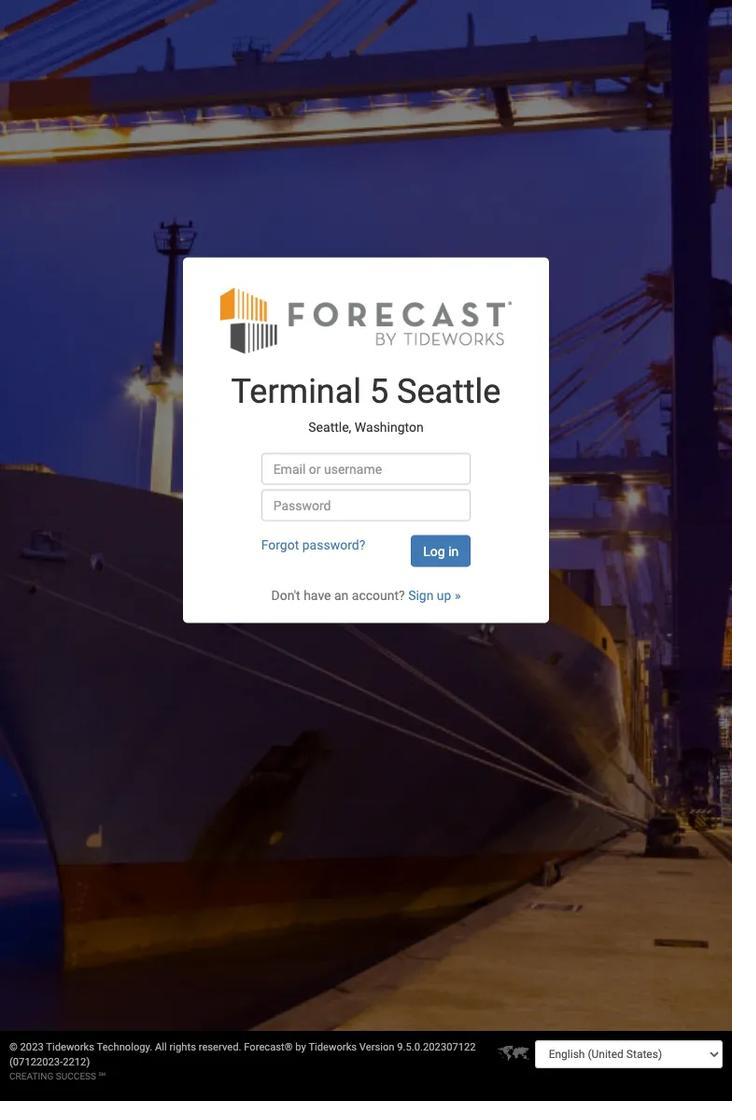Task type: locate. For each thing, give the bounding box(es) containing it.
forgot password? log in
[[261, 537, 459, 559]]

account?
[[352, 588, 405, 603]]

forecast®
[[244, 1042, 293, 1054]]

℠
[[99, 1071, 106, 1082]]

tideworks
[[46, 1042, 94, 1054], [309, 1042, 357, 1054]]

success
[[56, 1071, 96, 1082]]

forgot password? link
[[261, 537, 366, 552]]

seattle,
[[309, 419, 352, 434]]

forecast® by tideworks version 9.5.0.202307122 (07122023-2212) creating success ℠
[[9, 1042, 476, 1082]]

1 tideworks from the left
[[46, 1042, 94, 1054]]

seattle
[[397, 372, 502, 411]]

©
[[9, 1042, 18, 1054]]

tideworks for by
[[309, 1042, 357, 1054]]

don't
[[272, 588, 301, 603]]

don't have an account? sign up »
[[272, 588, 461, 603]]

terminal 5 seattle seattle, washington
[[231, 372, 502, 434]]

1 horizontal spatial tideworks
[[309, 1042, 357, 1054]]

up
[[437, 588, 452, 603]]

Password password field
[[261, 490, 472, 521]]

tideworks up 2212)
[[46, 1042, 94, 1054]]

»
[[455, 588, 461, 603]]

0 horizontal spatial tideworks
[[46, 1042, 94, 1054]]

tideworks right by
[[309, 1042, 357, 1054]]

in
[[449, 544, 459, 559]]

all
[[155, 1042, 167, 1054]]

by
[[296, 1042, 307, 1054]]

2 tideworks from the left
[[309, 1042, 357, 1054]]

version
[[360, 1042, 395, 1054]]

tideworks inside forecast® by tideworks version 9.5.0.202307122 (07122023-2212) creating success ℠
[[309, 1042, 357, 1054]]



Task type: describe. For each thing, give the bounding box(es) containing it.
reserved.
[[199, 1042, 242, 1054]]

creating
[[9, 1071, 54, 1082]]

9.5.0.202307122
[[398, 1042, 476, 1054]]

2023
[[20, 1042, 44, 1054]]

forecast® by tideworks image
[[221, 286, 512, 355]]

log in button
[[412, 535, 471, 567]]

sign up » link
[[409, 588, 461, 603]]

2212)
[[63, 1056, 90, 1069]]

log
[[424, 544, 446, 559]]

(07122023-
[[9, 1056, 63, 1069]]

tideworks for 2023
[[46, 1042, 94, 1054]]

5
[[370, 372, 389, 411]]

password?
[[303, 537, 366, 552]]

sign
[[409, 588, 434, 603]]

rights
[[170, 1042, 196, 1054]]

have
[[304, 588, 331, 603]]

washington
[[355, 419, 424, 434]]

terminal
[[231, 372, 362, 411]]

an
[[335, 588, 349, 603]]

Email or username text field
[[261, 453, 472, 485]]

technology.
[[97, 1042, 153, 1054]]

forgot
[[261, 537, 299, 552]]

© 2023 tideworks technology. all rights reserved.
[[9, 1042, 244, 1054]]



Task type: vqa. For each thing, say whether or not it's contained in the screenshot.
Search related to Search By
no



